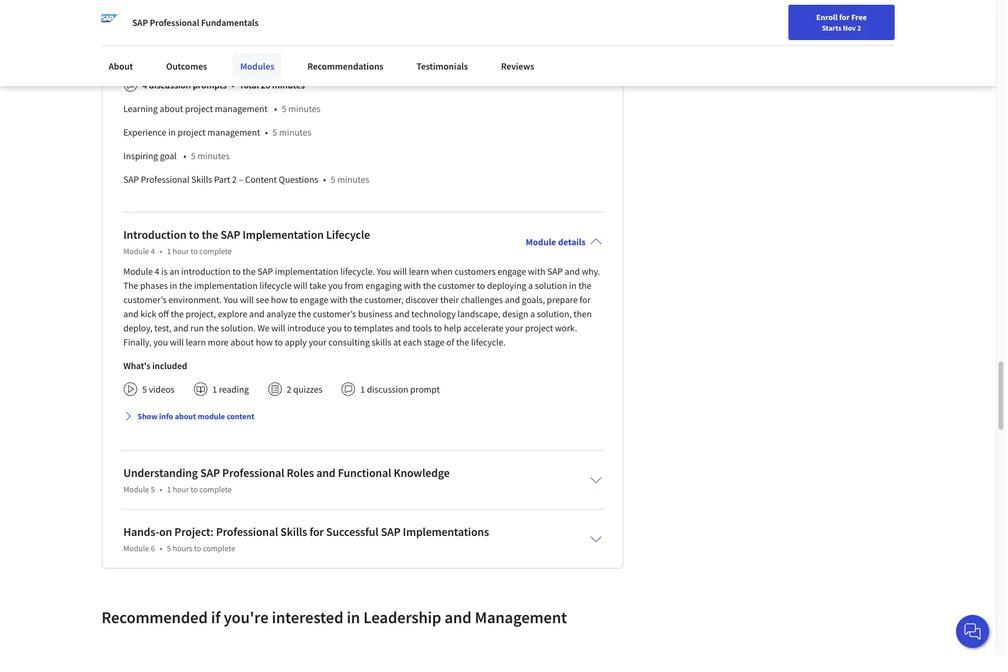 Task type: locate. For each thing, give the bounding box(es) containing it.
details
[[558, 236, 586, 248]]

1 inside the introduction to the sap implementation lifecycle module 4 • 1 hour to complete
[[167, 246, 171, 257]]

content
[[245, 173, 277, 185]]

1 inside 'understanding sap professional roles and functional knowledge module 5 • 1 hour to complete'
[[167, 485, 171, 495]]

english
[[770, 13, 799, 25]]

goal
[[160, 150, 177, 162]]

1 vertical spatial skills
[[281, 525, 307, 540]]

lifecycle. down accelerate
[[471, 336, 506, 348]]

learn left "when"
[[409, 266, 429, 277]]

customer
[[438, 280, 475, 292]]

the right run on the left
[[206, 322, 219, 334]]

4 inside hide info about module content region
[[142, 79, 147, 91]]

0 vertical spatial skills
[[191, 173, 212, 185]]

management down learning about project management • 5 minutes
[[208, 126, 260, 138]]

2 horizontal spatial 2
[[858, 23, 862, 32]]

about
[[160, 103, 183, 114], [231, 336, 254, 348], [175, 411, 196, 422]]

skills inside hide info about module content region
[[191, 173, 212, 185]]

take
[[310, 280, 326, 292]]

1 horizontal spatial skills
[[281, 525, 307, 540]]

hour up an
[[173, 246, 189, 257]]

module inside the introduction to the sap implementation lifecycle module 4 • 1 hour to complete
[[123, 246, 149, 257]]

0 vertical spatial hour
[[173, 246, 189, 257]]

goals,
[[522, 294, 545, 306]]

2 vertical spatial project
[[525, 322, 553, 334]]

how up analyze
[[271, 294, 288, 306]]

you down test,
[[153, 336, 168, 348]]

customers
[[455, 266, 496, 277]]

you
[[377, 266, 391, 277], [224, 294, 238, 306]]

sap
[[132, 17, 148, 28], [123, 173, 139, 185], [221, 227, 240, 242], [258, 266, 273, 277], [548, 266, 563, 277], [200, 466, 220, 480], [381, 525, 401, 540]]

0 horizontal spatial lifecycle.
[[341, 266, 375, 277]]

and down customer,
[[395, 308, 410, 320]]

you up 'engaging'
[[377, 266, 391, 277]]

we
[[258, 322, 270, 334]]

discussion inside hide info about module content region
[[149, 79, 191, 91]]

sap up lifecycle
[[258, 266, 273, 277]]

hands-on project: professional skills for successful sap implementations module 6 • 5 hours to complete
[[123, 525, 489, 554]]

management for learning about project management
[[215, 103, 268, 114]]

management for experience in project management
[[208, 126, 260, 138]]

prompts
[[193, 79, 227, 91]]

1 horizontal spatial engage
[[498, 266, 526, 277]]

about down the solution.
[[231, 336, 254, 348]]

for inside the module 4 is an introduction to the sap implementation lifecycle. you will learn when customers engage with sap and why. the phases in the implementation lifecycle will take you from engaging with the customer to deploying a solution in the customer's environment.  you will see how to engage with the customer, discover their challenges and goals, prepare for and kick off the project, explore and analyze the customer's business and technology landscape, design a solution, then deploy, test, and run the solution. we will introduce you to templates and tools to help accelerate your project work. finally, you will learn more about how to apply your consulting skills at each stage of the lifecycle.
[[580, 294, 591, 306]]

prompt
[[410, 384, 440, 395]]

4 up the learning on the left top of page
[[142, 79, 147, 91]]

1 horizontal spatial lifecycle.
[[471, 336, 506, 348]]

reviews
[[501, 60, 535, 72]]

outcomes
[[166, 60, 207, 72]]

modules link
[[233, 53, 282, 79]]

• right goal at the top of page
[[183, 150, 186, 162]]

project
[[185, 103, 213, 114], [178, 126, 206, 138], [525, 322, 553, 334]]

and inside 'understanding sap professional roles and functional knowledge module 5 • 1 hour to complete'
[[316, 466, 336, 480]]

complete inside 'understanding sap professional roles and functional knowledge module 5 • 1 hour to complete'
[[199, 485, 232, 495]]

quiz right graded
[[154, 46, 172, 58]]

1 vertical spatial customer's
[[313, 308, 356, 320]]

1
[[167, 246, 171, 257], [212, 384, 217, 395], [360, 384, 365, 395], [167, 485, 171, 495]]

• down • total 20 minutes
[[274, 103, 277, 114]]

introduction
[[181, 266, 231, 277]]

1 vertical spatial hour
[[173, 485, 189, 495]]

1 horizontal spatial you
[[377, 266, 391, 277]]

minutes right 20
[[272, 79, 305, 91]]

1 vertical spatial you
[[327, 322, 342, 334]]

the up introduction
[[202, 227, 218, 242]]

3 for graded quiz for module 3
[[218, 46, 223, 58]]

• inside 'understanding sap professional roles and functional knowledge module 5 • 1 hour to complete'
[[160, 485, 162, 495]]

customer's
[[123, 294, 167, 306], [313, 308, 356, 320]]

0 vertical spatial you
[[377, 266, 391, 277]]

project down prompts
[[185, 103, 213, 114]]

professional inside hands-on project: professional skills for successful sap implementations module 6 • 5 hours to complete
[[216, 525, 278, 540]]

•
[[230, 22, 233, 34], [227, 46, 230, 58], [231, 79, 234, 91], [274, 103, 277, 114], [265, 126, 268, 138], [183, 150, 186, 162], [323, 173, 326, 185], [160, 246, 162, 257], [160, 485, 162, 495], [160, 544, 162, 554]]

0 vertical spatial customer's
[[123, 294, 167, 306]]

0 horizontal spatial 2
[[232, 173, 237, 185]]

1 horizontal spatial learn
[[409, 266, 429, 277]]

in up goal at the top of page
[[168, 126, 176, 138]]

1 vertical spatial quiz
[[154, 46, 172, 58]]

professional up graded quiz for module 3 • 30 minutes
[[150, 17, 199, 28]]

1 vertical spatial you
[[224, 294, 238, 306]]

None search field
[[168, 7, 452, 31]]

sap up "solution"
[[548, 266, 563, 277]]

professional inside hide info about module content region
[[141, 173, 190, 185]]

1 reading
[[212, 384, 249, 395]]

about right info
[[175, 411, 196, 422]]

3 left the 15
[[221, 22, 226, 34]]

0 horizontal spatial engage
[[300, 294, 329, 306]]

2 vertical spatial about
[[175, 411, 196, 422]]

project down solution,
[[525, 322, 553, 334]]

professional down goal at the top of page
[[141, 173, 190, 185]]

1 vertical spatial learn
[[186, 336, 206, 348]]

minutes up questions
[[279, 126, 311, 138]]

sap professional fundamentals
[[132, 17, 259, 28]]

outcomes link
[[159, 53, 214, 79]]

your down design
[[506, 322, 524, 334]]

2 vertical spatial complete
[[203, 544, 235, 554]]

about inside the module 4 is an introduction to the sap implementation lifecycle. you will learn when customers engage with sap and why. the phases in the implementation lifecycle will take you from engaging with the customer to deploying a solution in the customer's environment.  you will see how to engage with the customer, discover their challenges and goals, prepare for and kick off the project, explore and analyze the customer's business and technology landscape, design a solution, then deploy, test, and run the solution. we will introduce you to templates and tools to help accelerate your project work. finally, you will learn more about how to apply your consulting skills at each stage of the lifecycle.
[[231, 336, 254, 348]]

will left take
[[294, 280, 308, 292]]

learn down run on the left
[[186, 336, 206, 348]]

to inside 'understanding sap professional roles and functional knowledge module 5 • 1 hour to complete'
[[191, 485, 198, 495]]

environment.
[[169, 294, 222, 306]]

for left successful
[[310, 525, 324, 540]]

engage down take
[[300, 294, 329, 306]]

1 horizontal spatial customer's
[[313, 308, 356, 320]]

0 vertical spatial 4
[[142, 79, 147, 91]]

in up prepare
[[569, 280, 577, 292]]

0 horizontal spatial discussion
[[149, 79, 191, 91]]

0 vertical spatial 3
[[221, 22, 226, 34]]

module inside the module 4 is an introduction to the sap implementation lifecycle. you will learn when customers engage with sap and why. the phases in the implementation lifecycle will take you from engaging with the customer to deploying a solution in the customer's environment.  you will see how to engage with the customer, discover their challenges and goals, prepare for and kick off the project, explore and analyze the customer's business and technology landscape, design a solution, then deploy, test, and run the solution. we will introduce you to templates and tools to help accelerate your project work. finally, you will learn more about how to apply your consulting skills at each stage of the lifecycle.
[[123, 266, 153, 277]]

sap up graded
[[132, 17, 148, 28]]

more
[[208, 336, 229, 348]]

0 vertical spatial complete
[[199, 246, 232, 257]]

2 left quizzes
[[287, 384, 291, 395]]

videos
[[149, 384, 175, 395]]

0 vertical spatial 2
[[858, 23, 862, 32]]

total
[[239, 79, 259, 91]]

1 vertical spatial lifecycle.
[[471, 336, 506, 348]]

1 vertical spatial project
[[178, 126, 206, 138]]

hide info about module content region
[[123, 0, 602, 196]]

module left 6
[[123, 544, 149, 554]]

2 vertical spatial 2
[[287, 384, 291, 395]]

deploy,
[[123, 322, 153, 334]]

hour
[[173, 246, 189, 257], [173, 485, 189, 495]]

complete down project:
[[203, 544, 235, 554]]

1 horizontal spatial implementation
[[275, 266, 339, 277]]

project for in
[[178, 126, 206, 138]]

1 vertical spatial 2
[[232, 173, 237, 185]]

4 left is at the left top of the page
[[155, 266, 159, 277]]

your down introduce
[[309, 336, 327, 348]]

questions
[[279, 173, 319, 185]]

module
[[190, 22, 219, 34], [187, 46, 216, 58], [526, 236, 556, 248], [123, 246, 149, 257], [123, 266, 153, 277], [123, 485, 149, 495], [123, 544, 149, 554]]

in
[[168, 126, 176, 138], [170, 280, 177, 292], [569, 280, 577, 292], [347, 607, 360, 629]]

1 horizontal spatial 2
[[287, 384, 291, 395]]

complete up project:
[[199, 485, 232, 495]]

the up environment.
[[179, 280, 192, 292]]

4 down introduction
[[151, 246, 155, 257]]

1 left the reading
[[212, 384, 217, 395]]

solution,
[[537, 308, 572, 320]]

experience in project management • 5 minutes
[[123, 126, 311, 138]]

sap down 'inspiring'
[[123, 173, 139, 185]]

• left "30"
[[227, 46, 230, 58]]

in inside region
[[168, 126, 176, 138]]

–
[[239, 173, 243, 185]]

1 vertical spatial management
[[208, 126, 260, 138]]

phases
[[140, 280, 168, 292]]

1 vertical spatial about
[[231, 336, 254, 348]]

sap inside 'understanding sap professional roles and functional knowledge module 5 • 1 hour to complete'
[[200, 466, 220, 480]]

4 inside the introduction to the sap implementation lifecycle module 4 • 1 hour to complete
[[151, 246, 155, 257]]

hour inside the introduction to the sap implementation lifecycle module 4 • 1 hour to complete
[[173, 246, 189, 257]]

2 hour from the top
[[173, 485, 189, 495]]

graded quiz for module 3 • 30 minutes
[[123, 46, 279, 58]]

complete
[[199, 246, 232, 257], [199, 485, 232, 495], [203, 544, 235, 554]]

management down total
[[215, 103, 268, 114]]

3
[[221, 22, 226, 34], [218, 46, 223, 58]]

0 vertical spatial about
[[160, 103, 183, 114]]

1 vertical spatial 4
[[151, 246, 155, 257]]

2 vertical spatial 4
[[155, 266, 159, 277]]

hour down 'understanding'
[[173, 485, 189, 495]]

sap image
[[102, 14, 118, 31]]

skills left part
[[191, 173, 212, 185]]

0 vertical spatial engage
[[498, 266, 526, 277]]

recommended
[[102, 607, 208, 629]]

minutes up modules
[[246, 46, 279, 58]]

hands-
[[123, 525, 159, 540]]

management
[[215, 103, 268, 114], [208, 126, 260, 138]]

1 vertical spatial discussion
[[367, 384, 409, 395]]

skills inside hands-on project: professional skills for successful sap implementations module 6 • 5 hours to complete
[[281, 525, 307, 540]]

project inside the module 4 is an introduction to the sap implementation lifecycle. you will learn when customers engage with sap and why. the phases in the implementation lifecycle will take you from engaging with the customer to deploying a solution in the customer's environment.  you will see how to engage with the customer, discover their challenges and goals, prepare for and kick off the project, explore and analyze the customer's business and technology landscape, design a solution, then deploy, test, and run the solution. we will introduce you to templates and tools to help accelerate your project work. finally, you will learn more about how to apply your consulting skills at each stage of the lifecycle.
[[525, 322, 553, 334]]

implementation
[[275, 266, 339, 277], [194, 280, 258, 292]]

discover
[[406, 294, 439, 306]]

enroll
[[817, 12, 838, 22]]

module up graded quiz for module 3 • 30 minutes
[[190, 22, 219, 34]]

implementation down introduction
[[194, 280, 258, 292]]

customer's up introduce
[[313, 308, 356, 320]]

1 vertical spatial how
[[256, 336, 273, 348]]

module down introduction
[[123, 246, 149, 257]]

analyze
[[266, 308, 296, 320]]

1 vertical spatial complete
[[199, 485, 232, 495]]

templates
[[354, 322, 394, 334]]

3 left "30"
[[218, 46, 223, 58]]

content
[[227, 411, 254, 422]]

the
[[202, 227, 218, 242], [243, 266, 256, 277], [179, 280, 192, 292], [423, 280, 436, 292], [579, 280, 592, 292], [350, 294, 363, 306], [171, 308, 184, 320], [298, 308, 311, 320], [206, 322, 219, 334], [456, 336, 469, 348]]

0 vertical spatial implementation
[[275, 266, 339, 277]]

with up discover at the left top of page
[[404, 280, 421, 292]]

you right take
[[328, 280, 343, 292]]

• down introduction
[[160, 246, 162, 257]]

2 right nov
[[858, 23, 862, 32]]

kick
[[140, 308, 156, 320]]

when
[[431, 266, 453, 277]]

0 horizontal spatial skills
[[191, 173, 212, 185]]

discussion left prompt
[[367, 384, 409, 395]]

0 vertical spatial management
[[215, 103, 268, 114]]

1 horizontal spatial discussion
[[367, 384, 409, 395]]

1 vertical spatial implementation
[[194, 280, 258, 292]]

technology
[[412, 308, 456, 320]]

and
[[565, 266, 580, 277], [505, 294, 520, 306], [123, 308, 139, 320], [249, 308, 265, 320], [395, 308, 410, 320], [173, 322, 189, 334], [395, 322, 411, 334], [316, 466, 336, 480], [445, 607, 472, 629]]

0 vertical spatial how
[[271, 294, 288, 306]]

for up graded quiz for module 3 • 30 minutes
[[177, 22, 188, 34]]

6
[[151, 544, 155, 554]]

2
[[858, 23, 862, 32], [232, 173, 237, 185], [287, 384, 291, 395]]

0 vertical spatial discussion
[[149, 79, 191, 91]]

customer's up kick
[[123, 294, 167, 306]]

with
[[528, 266, 546, 277], [404, 280, 421, 292], [330, 294, 348, 306]]

• down 'understanding'
[[160, 485, 162, 495]]

1 horizontal spatial your
[[506, 322, 524, 334]]

quiz for practice
[[157, 22, 175, 34]]

0 vertical spatial with
[[528, 266, 546, 277]]

to inside hands-on project: professional skills for successful sap implementations module 6 • 5 hours to complete
[[194, 544, 201, 554]]

2 left –
[[232, 173, 237, 185]]

1 horizontal spatial with
[[404, 280, 421, 292]]

• right 6
[[160, 544, 162, 554]]

the down why.
[[579, 280, 592, 292]]

complete up introduction
[[199, 246, 232, 257]]

for inside hands-on project: professional skills for successful sap implementations module 6 • 5 hours to complete
[[310, 525, 324, 540]]

the up discover at the left top of page
[[423, 280, 436, 292]]

you up explore
[[224, 294, 238, 306]]

and left why.
[[565, 266, 580, 277]]

4 inside the module 4 is an introduction to the sap implementation lifecycle. you will learn when customers engage with sap and why. the phases in the implementation lifecycle will take you from engaging with the customer to deploying a solution in the customer's environment.  you will see how to engage with the customer, discover their challenges and goals, prepare for and kick off the project, explore and analyze the customer's business and technology landscape, design a solution, then deploy, test, and run the solution. we will introduce you to templates and tools to help accelerate your project work. finally, you will learn more about how to apply your consulting skills at each stage of the lifecycle.
[[155, 266, 159, 277]]

0 vertical spatial project
[[185, 103, 213, 114]]

implementations
[[403, 525, 489, 540]]

module down 'understanding'
[[123, 485, 149, 495]]

0 horizontal spatial customer's
[[123, 294, 167, 306]]

customer,
[[365, 294, 404, 306]]

a up goals,
[[528, 280, 533, 292]]

enroll for free starts nov 2
[[817, 12, 867, 32]]

quiz right practice
[[157, 22, 175, 34]]

1 vertical spatial with
[[404, 280, 421, 292]]

accelerate
[[463, 322, 504, 334]]

lifecycle. up "from"
[[341, 266, 375, 277]]

• left the 15
[[230, 22, 233, 34]]

how
[[271, 294, 288, 306], [256, 336, 273, 348]]

landscape,
[[458, 308, 501, 320]]

discussion down outcomes
[[149, 79, 191, 91]]

sap right 'understanding'
[[200, 466, 220, 480]]

module
[[198, 411, 225, 422]]

explore
[[218, 308, 247, 320]]

show notifications image
[[837, 15, 851, 29]]

complete inside hands-on project: professional skills for successful sap implementations module 6 • 5 hours to complete
[[203, 544, 235, 554]]

professional right project:
[[216, 525, 278, 540]]

0 horizontal spatial your
[[309, 336, 327, 348]]

0 horizontal spatial learn
[[186, 336, 206, 348]]

0 horizontal spatial with
[[330, 294, 348, 306]]

• inside the introduction to the sap implementation lifecycle module 4 • 1 hour to complete
[[160, 246, 162, 257]]

15
[[238, 22, 247, 34]]

for up nov
[[840, 12, 850, 22]]

you
[[328, 280, 343, 292], [327, 322, 342, 334], [153, 336, 168, 348]]

0 vertical spatial you
[[328, 280, 343, 292]]

sap up introduction
[[221, 227, 240, 242]]

will left see
[[240, 294, 254, 306]]

module inside 'understanding sap professional roles and functional knowledge module 5 • 1 hour to complete'
[[123, 485, 149, 495]]

4
[[142, 79, 147, 91], [151, 246, 155, 257], [155, 266, 159, 277]]

1 vertical spatial 3
[[218, 46, 223, 58]]

professional
[[150, 17, 199, 28], [141, 173, 190, 185], [222, 466, 285, 480], [216, 525, 278, 540]]

sap inside hands-on project: professional skills for successful sap implementations module 6 • 5 hours to complete
[[381, 525, 401, 540]]

• left total
[[231, 79, 234, 91]]

1 hour from the top
[[173, 246, 189, 257]]

how down we on the left of page
[[256, 336, 273, 348]]

0 vertical spatial learn
[[409, 266, 429, 277]]

1 down 'understanding'
[[167, 485, 171, 495]]

see
[[256, 294, 269, 306]]

0 vertical spatial quiz
[[157, 22, 175, 34]]

will up 'engaging'
[[393, 266, 407, 277]]

english button
[[749, 0, 820, 38]]

free
[[852, 12, 867, 22]]

show info about module content button
[[119, 406, 259, 427]]



Task type: vqa. For each thing, say whether or not it's contained in the screenshot.
"for teams"
no



Task type: describe. For each thing, give the bounding box(es) containing it.
the right the off
[[171, 308, 184, 320]]

recommended if you're interested in leadership and management
[[102, 607, 567, 629]]

professional inside 'understanding sap professional roles and functional knowledge module 5 • 1 hour to complete'
[[222, 466, 285, 480]]

introduction
[[123, 227, 187, 242]]

and left run on the left
[[173, 322, 189, 334]]

1 down consulting
[[360, 384, 365, 395]]

discussion for prompt
[[367, 384, 409, 395]]

1 vertical spatial a
[[531, 308, 535, 320]]

an
[[170, 266, 179, 277]]

introduction to the sap implementation lifecycle module 4 • 1 hour to complete
[[123, 227, 370, 257]]

run
[[190, 322, 204, 334]]

practice
[[123, 22, 155, 34]]

and up deploy,
[[123, 308, 139, 320]]

project:
[[175, 525, 214, 540]]

leadership
[[364, 607, 442, 629]]

their
[[441, 294, 459, 306]]

project for about
[[185, 103, 213, 114]]

learning
[[123, 103, 158, 114]]

what's
[[123, 360, 151, 372]]

minutes down experience in project management • 5 minutes
[[198, 150, 230, 162]]

1 vertical spatial your
[[309, 336, 327, 348]]

of
[[447, 336, 454, 348]]

is
[[161, 266, 168, 277]]

each
[[403, 336, 422, 348]]

knowledge
[[394, 466, 450, 480]]

5 videos
[[142, 384, 175, 395]]

2 horizontal spatial with
[[528, 266, 546, 277]]

1 vertical spatial engage
[[300, 294, 329, 306]]

testimonials
[[417, 60, 468, 72]]

hour inside 'understanding sap professional roles and functional knowledge module 5 • 1 hour to complete'
[[173, 485, 189, 495]]

graded
[[123, 46, 152, 58]]

deploying
[[487, 280, 527, 292]]

functional
[[338, 466, 391, 480]]

5 inside 'understanding sap professional roles and functional knowledge module 5 • 1 hour to complete'
[[151, 485, 155, 495]]

part
[[214, 173, 230, 185]]

5 inside hands-on project: professional skills for successful sap implementations module 6 • 5 hours to complete
[[167, 544, 171, 554]]

you're
[[224, 607, 269, 629]]

0 vertical spatial your
[[506, 322, 524, 334]]

module up outcomes
[[187, 46, 216, 58]]

tools
[[413, 322, 432, 334]]

in right interested
[[347, 607, 360, 629]]

complete inside the introduction to the sap implementation lifecycle module 4 • 1 hour to complete
[[199, 246, 232, 257]]

the down the introduction to the sap implementation lifecycle module 4 • 1 hour to complete
[[243, 266, 256, 277]]

what's included
[[123, 360, 187, 372]]

• inside hands-on project: professional skills for successful sap implementations module 6 • 5 hours to complete
[[160, 544, 162, 554]]

and up design
[[505, 294, 520, 306]]

understanding
[[123, 466, 198, 480]]

3 for practice quiz for module 3
[[221, 22, 226, 34]]

finally,
[[123, 336, 152, 348]]

2 vertical spatial you
[[153, 336, 168, 348]]

reading
[[219, 384, 249, 395]]

discussion for prompts
[[149, 79, 191, 91]]

30
[[235, 46, 244, 58]]

for up outcomes
[[174, 46, 185, 58]]

the
[[123, 280, 138, 292]]

the inside the introduction to the sap implementation lifecycle module 4 • 1 hour to complete
[[202, 227, 218, 242]]

inspiring goal • 5 minutes
[[123, 150, 230, 162]]

understanding sap professional roles and functional knowledge module 5 • 1 hour to complete
[[123, 466, 450, 495]]

about link
[[102, 53, 140, 79]]

experience
[[123, 126, 166, 138]]

stage
[[424, 336, 445, 348]]

• right questions
[[323, 173, 326, 185]]

minutes right the 15
[[249, 22, 281, 34]]

apply
[[285, 336, 307, 348]]

from
[[345, 280, 364, 292]]

if
[[211, 607, 220, 629]]

0 vertical spatial lifecycle.
[[341, 266, 375, 277]]

• down 20
[[265, 126, 268, 138]]

0 vertical spatial a
[[528, 280, 533, 292]]

20
[[261, 79, 270, 91]]

will down test,
[[170, 336, 184, 348]]

2 vertical spatial with
[[330, 294, 348, 306]]

2 quizzes
[[287, 384, 323, 395]]

the right of
[[456, 336, 469, 348]]

module 4 is an introduction to the sap implementation lifecycle. you will learn when customers engage with sap and why. the phases in the implementation lifecycle will take you from engaging with the customer to deploying a solution in the customer's environment.  you will see how to engage with the customer, discover their challenges and goals, prepare for and kick off the project, explore and analyze the customer's business and technology landscape, design a solution, then deploy, test, and run the solution. we will introduce you to templates and tools to help accelerate your project work. finally, you will learn more about how to apply your consulting skills at each stage of the lifecycle.
[[123, 266, 600, 348]]

then
[[574, 308, 592, 320]]

about
[[109, 60, 133, 72]]

sap inside hide info about module content region
[[123, 173, 139, 185]]

• total 20 minutes
[[231, 79, 305, 91]]

info
[[159, 411, 173, 422]]

and right leadership
[[445, 607, 472, 629]]

and up the at
[[395, 322, 411, 334]]

show
[[138, 411, 158, 422]]

solution
[[535, 280, 568, 292]]

prepare
[[547, 294, 578, 306]]

the down "from"
[[350, 294, 363, 306]]

about inside dropdown button
[[175, 411, 196, 422]]

2 inside hide info about module content region
[[232, 173, 237, 185]]

will down analyze
[[272, 322, 285, 334]]

modules
[[240, 60, 274, 72]]

minutes down • total 20 minutes
[[288, 103, 321, 114]]

testimonials link
[[410, 53, 475, 79]]

design
[[502, 308, 529, 320]]

included
[[152, 360, 187, 372]]

consulting
[[329, 336, 370, 348]]

2 inside 'enroll for free starts nov 2'
[[858, 23, 862, 32]]

4 discussion prompts
[[142, 79, 227, 91]]

recommendations link
[[300, 53, 391, 79]]

off
[[158, 308, 169, 320]]

inspiring
[[123, 150, 158, 162]]

interested
[[272, 607, 344, 629]]

in down an
[[170, 280, 177, 292]]

starts
[[822, 23, 842, 32]]

sap inside the introduction to the sap implementation lifecycle module 4 • 1 hour to complete
[[221, 227, 240, 242]]

1 discussion prompt
[[360, 384, 440, 395]]

hours
[[173, 544, 192, 554]]

module inside hands-on project: professional skills for successful sap implementations module 6 • 5 hours to complete
[[123, 544, 149, 554]]

on
[[159, 525, 172, 540]]

0 horizontal spatial implementation
[[194, 280, 258, 292]]

work.
[[555, 322, 578, 334]]

fundamentals
[[201, 17, 259, 28]]

recommendations
[[308, 60, 384, 72]]

for inside 'enroll for free starts nov 2'
[[840, 12, 850, 22]]

and down see
[[249, 308, 265, 320]]

chat with us image
[[964, 623, 983, 642]]

skills
[[372, 336, 392, 348]]

lifecycle
[[326, 227, 370, 242]]

help
[[444, 322, 462, 334]]

challenges
[[461, 294, 503, 306]]

lifecycle
[[260, 280, 292, 292]]

the up introduce
[[298, 308, 311, 320]]

0 horizontal spatial you
[[224, 294, 238, 306]]

about inside region
[[160, 103, 183, 114]]

module left details on the top right of page
[[526, 236, 556, 248]]

minutes right questions
[[337, 173, 370, 185]]

project,
[[186, 308, 216, 320]]

quiz for graded
[[154, 46, 172, 58]]

why.
[[582, 266, 600, 277]]

practice quiz for module 3 • 15 minutes
[[123, 22, 281, 34]]



